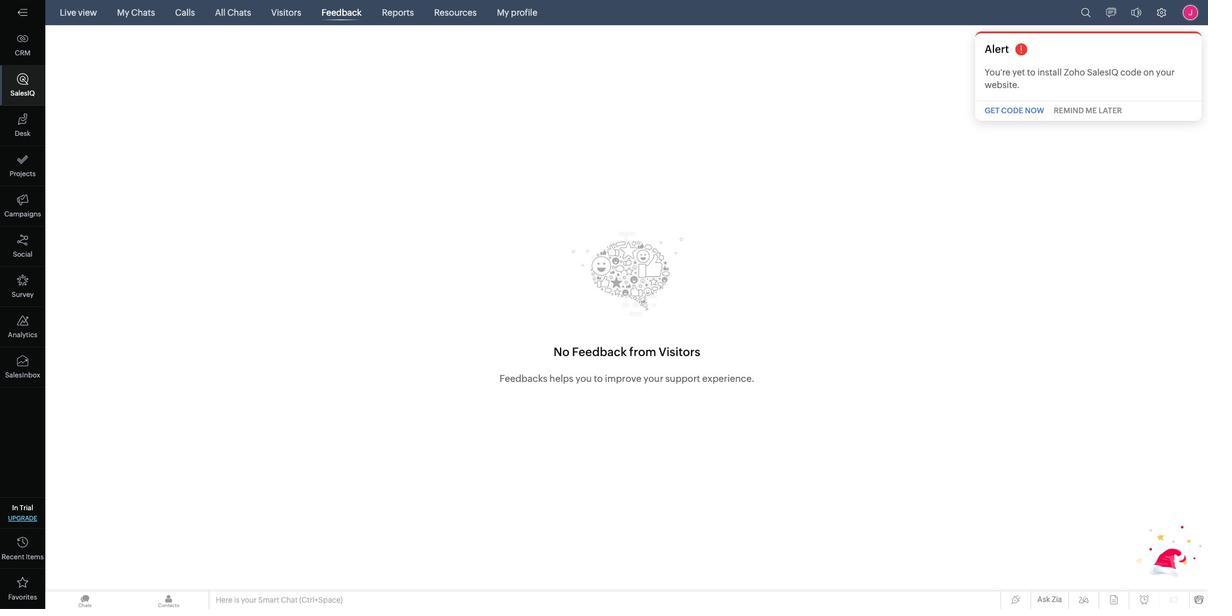 Task type: locate. For each thing, give the bounding box(es) containing it.
reports
[[382, 8, 414, 18]]

in trial upgrade
[[8, 504, 37, 522]]

all
[[215, 8, 226, 18]]

chats left the calls link
[[131, 8, 155, 18]]

chats
[[131, 8, 155, 18], [227, 8, 251, 18]]

chats for all chats
[[227, 8, 251, 18]]

crm link
[[0, 25, 45, 65]]

toggle chat sounds image
[[1131, 8, 1142, 18]]

desk link
[[0, 106, 45, 146]]

salesinbox link
[[0, 347, 45, 388]]

live view link
[[55, 0, 102, 25]]

projects link
[[0, 146, 45, 186]]

live view
[[60, 8, 97, 18]]

1 horizontal spatial my
[[497, 8, 509, 18]]

calls link
[[170, 0, 200, 25]]

ask zia
[[1038, 595, 1062, 604]]

chats inside 'link'
[[131, 8, 155, 18]]

salesiq link
[[0, 65, 45, 106]]

my for my chats
[[117, 8, 129, 18]]

calls
[[175, 8, 195, 18]]

2 chats from the left
[[227, 8, 251, 18]]

feedback link
[[316, 0, 367, 25]]

0 horizontal spatial chats
[[131, 8, 155, 18]]

upgrade
[[8, 515, 37, 522]]

my inside 'link'
[[117, 8, 129, 18]]

all chats link
[[210, 0, 256, 25]]

social link
[[0, 227, 45, 267]]

chats for my chats
[[131, 8, 155, 18]]

search image
[[1081, 8, 1091, 18]]

my
[[117, 8, 129, 18], [497, 8, 509, 18]]

in
[[12, 504, 18, 512]]

my for my profile
[[497, 8, 509, 18]]

reports link
[[377, 0, 419, 25]]

smart
[[258, 596, 279, 605]]

ask
[[1038, 595, 1050, 604]]

your
[[241, 596, 257, 605]]

chats right all
[[227, 8, 251, 18]]

resources
[[434, 8, 477, 18]]

1 horizontal spatial chats
[[227, 8, 251, 18]]

survey
[[12, 291, 34, 298]]

my left profile
[[497, 8, 509, 18]]

trial
[[20, 504, 33, 512]]

1 chats from the left
[[131, 8, 155, 18]]

1 my from the left
[[117, 8, 129, 18]]

live
[[60, 8, 76, 18]]

favorites
[[8, 593, 37, 601]]

my profile link
[[492, 0, 542, 25]]

my right "view" on the left top of the page
[[117, 8, 129, 18]]

2 my from the left
[[497, 8, 509, 18]]

visitors link
[[266, 0, 306, 25]]

zia
[[1052, 595, 1062, 604]]

0 horizontal spatial my
[[117, 8, 129, 18]]

salesinbox
[[5, 371, 40, 379]]



Task type: describe. For each thing, give the bounding box(es) containing it.
is
[[234, 596, 240, 605]]

here is your smart chat (ctrl+space)
[[216, 596, 343, 605]]

(ctrl+space)
[[299, 596, 343, 605]]

contacts image
[[129, 592, 208, 609]]

all chats
[[215, 8, 251, 18]]

profile
[[511, 8, 537, 18]]

salesiq
[[10, 89, 35, 97]]

social
[[13, 250, 32, 258]]

recent items
[[2, 553, 44, 561]]

here
[[216, 596, 233, 605]]

my chats link
[[112, 0, 160, 25]]

my chats
[[117, 8, 155, 18]]

projects
[[10, 170, 36, 177]]

items
[[26, 553, 44, 561]]

survey link
[[0, 267, 45, 307]]

visitors
[[271, 8, 301, 18]]

campaigns link
[[0, 186, 45, 227]]

analytics link
[[0, 307, 45, 347]]

chat
[[281, 596, 298, 605]]

recent
[[2, 553, 24, 561]]

configure settings image
[[1157, 8, 1167, 18]]

view
[[78, 8, 97, 18]]

campaigns
[[4, 210, 41, 218]]

feedback
[[321, 8, 362, 18]]

desk
[[15, 130, 31, 137]]

resources link
[[429, 0, 482, 25]]

message board image
[[1106, 8, 1116, 18]]

chats image
[[45, 592, 125, 609]]

my profile
[[497, 8, 537, 18]]

crm
[[15, 49, 30, 57]]

analytics
[[8, 331, 37, 339]]



Task type: vqa. For each thing, say whether or not it's contained in the screenshot.
"Calls" link
yes



